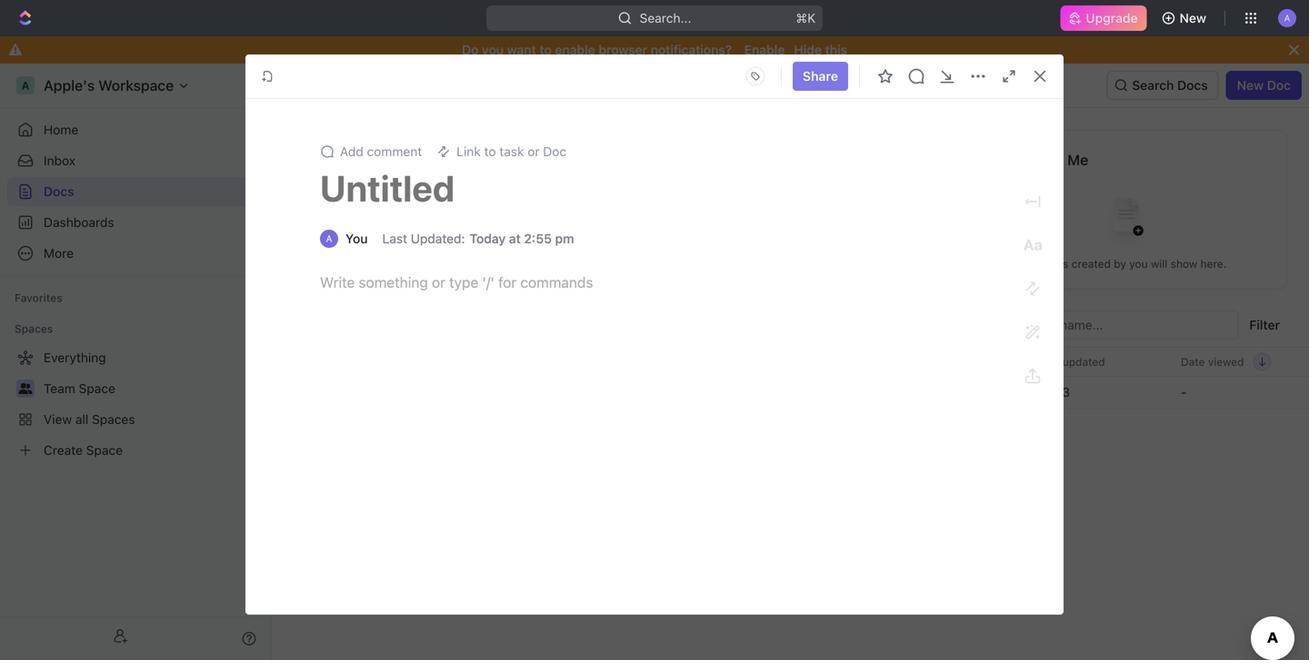 Task type: locate. For each thing, give the bounding box(es) containing it.
this
[[825, 42, 847, 57]]

inbox link
[[7, 146, 264, 175]]

you
[[345, 231, 368, 246]]

search
[[1132, 78, 1174, 93]]

1 vertical spatial docs
[[44, 184, 74, 199]]

by
[[1047, 151, 1064, 169], [1114, 258, 1126, 270]]

add comment
[[340, 144, 422, 159]]

created
[[1072, 258, 1111, 270]]

0 vertical spatial you
[[482, 42, 504, 57]]

do you want to enable browser notifications? enable hide this
[[462, 42, 847, 57]]

docs for all docs created by you will show here.
[[1042, 258, 1069, 270]]

to right the link
[[484, 144, 496, 159]]

upgrade
[[1086, 10, 1138, 25]]

2 row from the top
[[294, 376, 1309, 409]]

no created by me docs image
[[1090, 184, 1163, 257]]

updated:
[[411, 231, 465, 246]]

you left will
[[1129, 258, 1148, 270]]

tree
[[7, 344, 264, 465]]

doc inside dropdown button
[[543, 144, 567, 159]]

hide
[[794, 42, 822, 57]]

1 horizontal spatial to
[[540, 42, 552, 57]]

3 column header from the left
[[632, 347, 814, 377]]

pm
[[555, 231, 574, 246]]

1 horizontal spatial date
[[1181, 356, 1205, 369]]

by right created
[[1114, 258, 1126, 270]]

1 vertical spatial you
[[1129, 258, 1148, 270]]

docs right all
[[1042, 258, 1069, 270]]

0 vertical spatial a
[[1284, 13, 1290, 23]]

2 horizontal spatial docs
[[1177, 78, 1208, 93]]

date updated button
[[1025, 348, 1116, 376]]

search docs button
[[1107, 71, 1219, 100]]

dashboards link
[[7, 208, 264, 237]]

row containing nov 3
[[294, 376, 1309, 409]]

1 vertical spatial doc
[[543, 144, 567, 159]]

doc down a dropdown button
[[1267, 78, 1291, 93]]

0 horizontal spatial you
[[482, 42, 504, 57]]

docs for search docs
[[1177, 78, 1208, 93]]

1 vertical spatial to
[[484, 144, 496, 159]]

2 cell from the left
[[314, 376, 632, 409]]

to inside link to task or doc dropdown button
[[484, 144, 496, 159]]

table containing nov 3
[[294, 347, 1309, 409]]

all docs created by you will show here.
[[1026, 258, 1227, 270]]

at
[[509, 231, 521, 246]]

search docs
[[1132, 78, 1208, 93]]

row containing date updated
[[294, 347, 1309, 377]]

you
[[482, 42, 504, 57], [1129, 258, 1148, 270]]

new
[[1180, 10, 1206, 25], [1237, 78, 1264, 93]]

tree inside sidebar navigation
[[7, 344, 264, 465]]

1 row from the top
[[294, 347, 1309, 377]]

0 vertical spatial docs
[[1177, 78, 1208, 93]]

you right do
[[482, 42, 504, 57]]

1 vertical spatial a
[[326, 234, 332, 244]]

0 vertical spatial by
[[1047, 151, 1064, 169]]

docs inside button
[[1177, 78, 1208, 93]]

1 vertical spatial new
[[1237, 78, 1264, 93]]

1 horizontal spatial doc
[[1267, 78, 1291, 93]]

a
[[1284, 13, 1290, 23], [326, 234, 332, 244]]

0 horizontal spatial to
[[484, 144, 496, 159]]

⌘k
[[796, 10, 816, 25]]

doc right or
[[543, 144, 567, 159]]

2:55
[[524, 231, 552, 246]]

2 vertical spatial docs
[[1042, 258, 1069, 270]]

a inside dropdown button
[[1284, 13, 1290, 23]]

today
[[470, 231, 506, 246]]

date viewed
[[1181, 356, 1244, 369]]

date
[[1035, 356, 1060, 369], [1181, 356, 1205, 369]]

row
[[294, 347, 1309, 377], [294, 376, 1309, 409]]

3 cell from the left
[[632, 376, 814, 409]]

created
[[988, 151, 1043, 169]]

date updated
[[1035, 356, 1105, 369]]

last
[[382, 231, 407, 246]]

docs
[[1177, 78, 1208, 93], [44, 184, 74, 199], [1042, 258, 1069, 270]]

new up search docs
[[1180, 10, 1206, 25]]

0 vertical spatial to
[[540, 42, 552, 57]]

2 date from the left
[[1181, 356, 1205, 369]]

here.
[[1201, 258, 1227, 270]]

0 horizontal spatial new
[[1180, 10, 1206, 25]]

1 horizontal spatial new
[[1237, 78, 1264, 93]]

docs down inbox
[[44, 184, 74, 199]]

browser
[[599, 42, 647, 57]]

to right want at the left top of the page
[[540, 42, 552, 57]]

1 horizontal spatial a
[[1284, 13, 1290, 23]]

or
[[528, 144, 540, 159]]

a left you
[[326, 234, 332, 244]]

0 horizontal spatial doc
[[543, 144, 567, 159]]

0 vertical spatial new
[[1180, 10, 1206, 25]]

0 horizontal spatial docs
[[44, 184, 74, 199]]

0 horizontal spatial date
[[1035, 356, 1060, 369]]

notifications?
[[651, 42, 732, 57]]

a up new doc
[[1284, 13, 1290, 23]]

recent
[[316, 151, 364, 169]]

inbox
[[44, 153, 75, 168]]

doc inside button
[[1267, 78, 1291, 93]]

no recent docs image
[[418, 184, 491, 257]]

1 vertical spatial by
[[1114, 258, 1126, 270]]

Search by name... text field
[[998, 312, 1228, 339]]

cell
[[294, 376, 314, 409], [314, 376, 632, 409], [632, 376, 814, 409]]

docs right search
[[1177, 78, 1208, 93]]

1 horizontal spatial docs
[[1042, 258, 1069, 270]]

do
[[462, 42, 479, 57]]

to
[[540, 42, 552, 57], [484, 144, 496, 159]]

last updated: today at 2:55 pm
[[382, 231, 574, 246]]

link to task or doc button
[[429, 139, 574, 165]]

date up -
[[1181, 356, 1205, 369]]

new right search docs
[[1237, 78, 1264, 93]]

0 horizontal spatial by
[[1047, 151, 1064, 169]]

viewed
[[1208, 356, 1244, 369]]

created by me
[[988, 151, 1088, 169]]

0 vertical spatial doc
[[1267, 78, 1291, 93]]

will
[[1151, 258, 1168, 270]]

table
[[294, 347, 1309, 409]]

upgrade link
[[1060, 5, 1147, 31]]

1 date from the left
[[1035, 356, 1060, 369]]

date up nov
[[1035, 356, 1060, 369]]

by left me
[[1047, 151, 1064, 169]]

column header
[[294, 347, 314, 377], [314, 347, 632, 377], [632, 347, 814, 377], [814, 347, 1025, 377]]

docs link
[[7, 177, 264, 206]]

doc
[[1267, 78, 1291, 93], [543, 144, 567, 159]]



Task type: describe. For each thing, give the bounding box(es) containing it.
date for date viewed
[[1181, 356, 1205, 369]]

new button
[[1154, 4, 1217, 33]]

new for new doc
[[1237, 78, 1264, 93]]

updated
[[1063, 356, 1105, 369]]

link
[[457, 144, 481, 159]]

share
[[803, 69, 838, 84]]

-
[[1181, 385, 1187, 400]]

dashboards
[[44, 215, 114, 230]]

a button
[[1273, 4, 1302, 33]]

me
[[1067, 151, 1088, 169]]

add
[[340, 144, 363, 159]]

docs inside "link"
[[44, 184, 74, 199]]

home
[[44, 122, 78, 137]]

home link
[[7, 115, 264, 145]]

4 column header from the left
[[814, 347, 1025, 377]]

favorites button
[[7, 287, 70, 309]]

date viewed button
[[1170, 348, 1271, 376]]

new for new
[[1180, 10, 1206, 25]]

date for date updated
[[1035, 356, 1060, 369]]

show
[[1171, 258, 1197, 270]]

favorites
[[15, 292, 63, 305]]

new doc
[[1237, 78, 1291, 93]]

1 horizontal spatial by
[[1114, 258, 1126, 270]]

1 column header from the left
[[294, 347, 314, 377]]

link to task or doc
[[457, 144, 567, 159]]

1 cell from the left
[[294, 376, 314, 409]]

nov 3
[[1035, 385, 1070, 400]]

all
[[1026, 258, 1039, 270]]

title text field
[[320, 166, 975, 210]]

1 horizontal spatial you
[[1129, 258, 1148, 270]]

dropdown menu image
[[741, 62, 770, 91]]

enable
[[744, 42, 785, 57]]

enable
[[555, 42, 595, 57]]

2 column header from the left
[[314, 347, 632, 377]]

new doc button
[[1226, 71, 1302, 100]]

3
[[1062, 385, 1070, 400]]

sidebar navigation
[[0, 64, 272, 661]]

search...
[[640, 10, 691, 25]]

want
[[507, 42, 536, 57]]

task
[[499, 144, 524, 159]]

spaces
[[15, 323, 53, 335]]

comment
[[367, 144, 422, 159]]

nov
[[1035, 385, 1059, 400]]

0 horizontal spatial a
[[326, 234, 332, 244]]



Task type: vqa. For each thing, say whether or not it's contained in the screenshot.
4th column header
yes



